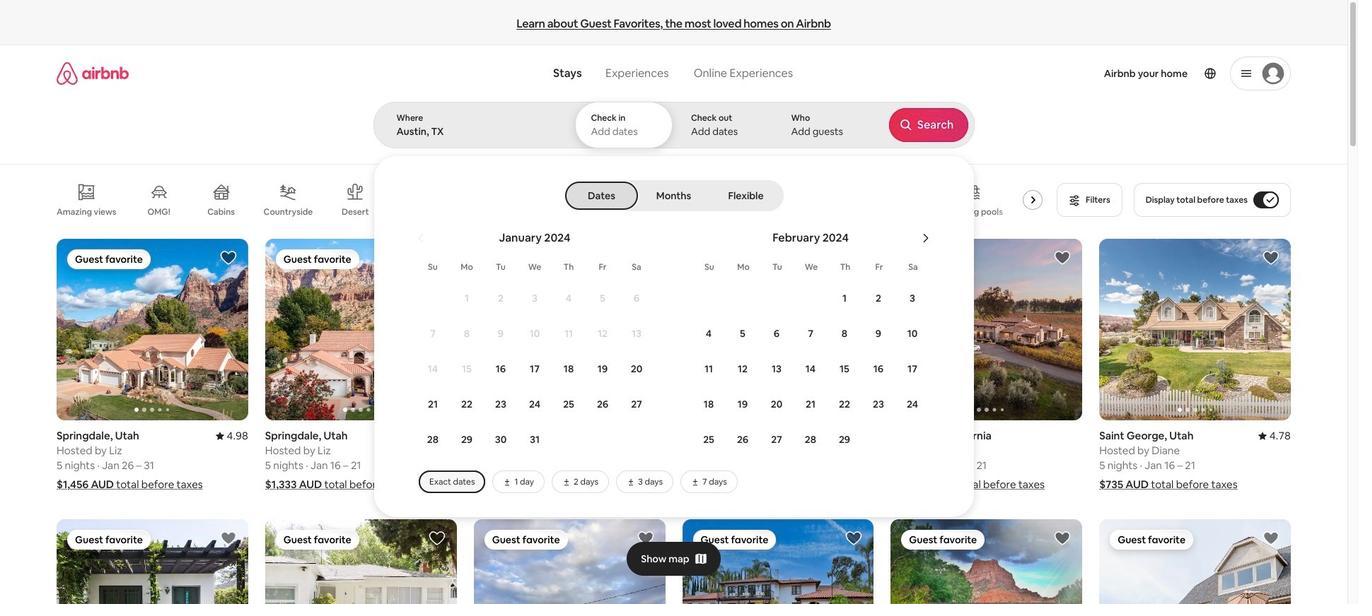 Task type: locate. For each thing, give the bounding box(es) containing it.
0 horizontal spatial add to wishlist: los angeles, california image
[[220, 531, 237, 548]]

1 add to wishlist: springdale, utah image from the left
[[220, 250, 237, 267]]

add to wishlist: los angeles, california image
[[220, 531, 237, 548], [846, 531, 863, 548]]

what can we help you find? tab list
[[542, 58, 681, 89]]

0 horizontal spatial add to wishlist: springdale, utah image
[[220, 250, 237, 267]]

tab panel
[[373, 102, 1358, 518]]

4.98 out of 5 average rating image
[[424, 430, 457, 443]]

tab list
[[567, 180, 781, 212]]

add to wishlist: saint george, utah image
[[1263, 250, 1280, 267]]

1 horizontal spatial add to wishlist: los angeles, california image
[[846, 531, 863, 548]]

1 horizontal spatial add to wishlist: springdale, utah image
[[428, 250, 445, 267]]

None search field
[[373, 45, 1358, 518]]

2 add to wishlist: los angeles, california image from the left
[[846, 531, 863, 548]]

add to wishlist: rockville, utah image
[[637, 250, 654, 267]]

add to wishlist: springdale, utah image for 4.98 out of 5 average rating icon
[[428, 250, 445, 267]]

profile element
[[815, 45, 1291, 102]]

4.96 out of 5 average rating image
[[841, 430, 874, 443]]

add to wishlist: springdale, utah image
[[220, 250, 237, 267], [428, 250, 445, 267]]

2 add to wishlist: springdale, utah image from the left
[[428, 250, 445, 267]]

group
[[57, 173, 1065, 228], [57, 239, 248, 421], [265, 239, 457, 421], [474, 239, 665, 421], [682, 239, 874, 421], [891, 239, 1274, 421], [1099, 239, 1291, 421], [57, 520, 248, 605], [265, 520, 457, 605], [474, 520, 665, 605], [682, 520, 874, 605], [891, 520, 1083, 605], [1099, 520, 1291, 605]]



Task type: describe. For each thing, give the bounding box(es) containing it.
add to wishlist: sonora, california image
[[846, 250, 863, 267]]

calendar application
[[391, 216, 1358, 494]]

add to wishlist: los angeles, california image
[[428, 531, 445, 548]]

add to wishlist: plymouth, california image
[[1054, 250, 1071, 267]]

add to wishlist: malibu, california image
[[1263, 531, 1280, 548]]

4.98 out of 5 average rating image
[[215, 430, 248, 443]]

4.78 out of 5 average rating image
[[1258, 430, 1291, 443]]

1 add to wishlist: los angeles, california image from the left
[[220, 531, 237, 548]]

Search destinations search field
[[397, 125, 551, 138]]

add to wishlist: joshua tree, california image
[[637, 531, 654, 548]]

add to wishlist: springdale, utah image
[[1054, 531, 1071, 548]]

add to wishlist: springdale, utah image for 4.98 out of 5 average rating image
[[220, 250, 237, 267]]



Task type: vqa. For each thing, say whether or not it's contained in the screenshot.
52 corresponding to Lake Arrowhead, California 52 miles away 5 nights $1,221 total before taxes
no



